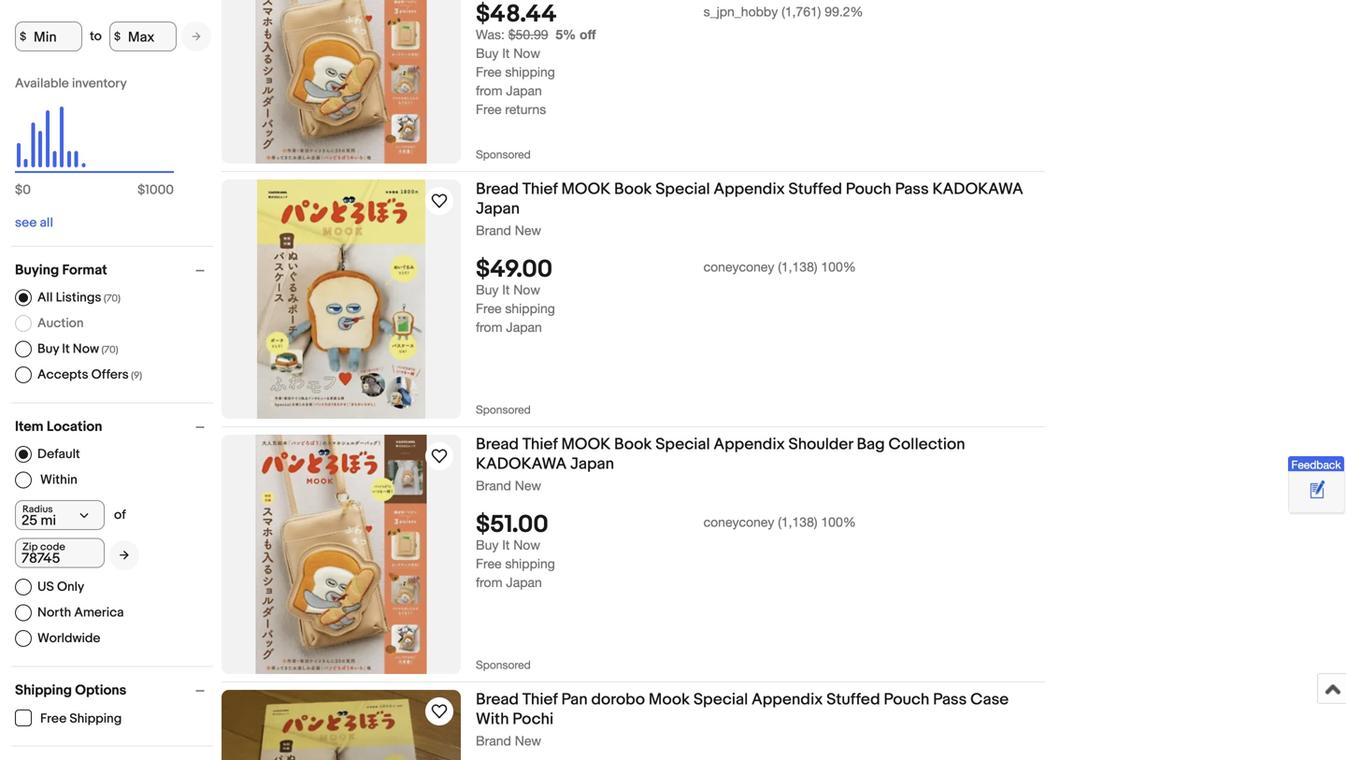 Task type: vqa. For each thing, say whether or not it's contained in the screenshot.
Options
yes



Task type: describe. For each thing, give the bounding box(es) containing it.
$ 0
[[15, 182, 31, 198]]

brand for $51.00
[[476, 478, 511, 493]]

bread thief mook book special appendix shoulder bag collection kadokawa japan image
[[256, 435, 427, 674]]

new for $49.00
[[515, 223, 541, 238]]

 (9) Items text field
[[129, 370, 142, 382]]

north america link
[[15, 605, 124, 621]]

america
[[74, 605, 124, 621]]

watch bread thief mook book special appendix stuffed pouch pass  kadokawa japan image
[[428, 190, 451, 212]]

$ up the see
[[15, 182, 23, 198]]

japan inside bread thief mook book special appendix shoulder bag collection kadokawa japan brand new
[[570, 454, 614, 474]]

format
[[62, 262, 107, 279]]

all listings (70)
[[37, 290, 121, 306]]

coneyconey (1,138) 100% buy it now free shipping from japan for $51.00
[[476, 515, 856, 590]]

thief for $51.00
[[523, 435, 558, 454]]

buying format button
[[15, 262, 213, 279]]

(70) inside all listings (70)
[[104, 292, 121, 305]]

bread thief mook book special appendix stuffed pouch pass  kadokawa japan image
[[257, 180, 426, 419]]

(1,761)
[[782, 4, 821, 19]]

japan inside bread thief mook book special appendix stuffed pouch pass  kadokawa japan brand new
[[476, 199, 520, 219]]

mook for $49.00
[[562, 180, 611, 199]]

free down shipping options
[[40, 711, 67, 727]]

listings
[[56, 290, 101, 306]]

japan inside s_jpn_hobby (1,761) 99.2% was: $50.99 5% off buy it now free shipping from japan free returns
[[506, 83, 542, 98]]

mook for $51.00
[[562, 435, 611, 454]]

graph of available inventory between $0 and $1000+ image
[[15, 76, 174, 208]]

100% for $51.00
[[821, 515, 856, 530]]

new inside bread thief pan dorobo mook special appendix stuffed pouch pass case with pochi brand new
[[515, 733, 541, 749]]

worldwide link
[[15, 630, 101, 647]]

appendix inside bread thief pan dorobo mook special appendix stuffed pouch pass case with pochi brand new
[[752, 690, 823, 710]]

shipping inside free shipping link
[[70, 711, 122, 727]]

returns
[[505, 102, 546, 117]]

within
[[40, 472, 77, 488]]

available inventory
[[15, 76, 127, 92]]

see all
[[15, 215, 53, 231]]

see
[[15, 215, 37, 231]]

99.2%
[[825, 4, 864, 19]]

free left returns
[[476, 102, 502, 117]]

shoulder
[[789, 435, 853, 454]]

pass inside bread thief mook book special appendix stuffed pouch pass  kadokawa japan brand new
[[895, 180, 929, 199]]

options
[[75, 682, 127, 699]]

case
[[971, 690, 1009, 710]]

us only link
[[15, 579, 84, 596]]

$ up buying format dropdown button
[[138, 182, 145, 198]]

$48.44
[[476, 0, 557, 29]]

(1,138) for $51.00
[[778, 515, 818, 530]]

bread thief pan dorobo mook special appendix stuffed pouch pass case with pochi brand new
[[476, 690, 1009, 749]]

available
[[15, 76, 69, 92]]

$50.99
[[509, 27, 549, 42]]

pan
[[562, 690, 588, 710]]

bread for $49.00
[[476, 180, 519, 199]]

item
[[15, 418, 44, 435]]

bread thief mook book special appendix stuffed pouch pass  kadokawa japan link
[[476, 180, 1046, 222]]

inventory
[[72, 76, 127, 92]]

now inside s_jpn_hobby (1,761) 99.2% was: $50.99 5% off buy it now free shipping from japan free returns
[[514, 46, 540, 61]]

$49.00
[[476, 255, 553, 284]]

bag
[[857, 435, 885, 454]]

mook
[[649, 690, 690, 710]]

bread for $51.00
[[476, 435, 519, 454]]

from inside s_jpn_hobby (1,761) 99.2% was: $50.99 5% off buy it now free shipping from japan free returns
[[476, 83, 503, 98]]

special inside bread thief pan dorobo mook special appendix stuffed pouch pass case with pochi brand new
[[694, 690, 748, 710]]

free down $51.00
[[476, 556, 502, 572]]

free shipping link
[[15, 710, 123, 727]]

0 vertical spatial shipping
[[15, 682, 72, 699]]

stuffed inside bread thief pan dorobo mook special appendix stuffed pouch pass case with pochi brand new
[[827, 690, 881, 710]]

kadokawa for $51.00
[[476, 454, 567, 474]]

stuffed inside bread thief mook book special appendix stuffed pouch pass  kadokawa japan brand new
[[789, 180, 843, 199]]

(70) inside the buy it now (70)
[[101, 344, 118, 356]]

appendix for $49.00
[[714, 180, 785, 199]]

1000
[[145, 182, 174, 198]]

shipping options
[[15, 682, 127, 699]]

accepts offers (9)
[[37, 367, 142, 383]]



Task type: locate. For each thing, give the bounding box(es) containing it.
2 coneyconey (1,138) 100% buy it now free shipping from japan from the top
[[476, 515, 856, 590]]

coneyconey down bread thief mook book special appendix shoulder bag collection kadokawa japan brand new
[[704, 515, 775, 530]]

$ right the to
[[114, 30, 121, 43]]

1 horizontal spatial kadokawa
[[933, 180, 1024, 199]]

special inside bread thief mook book special appendix shoulder bag collection kadokawa japan brand new
[[656, 435, 710, 454]]

brand for $49.00
[[476, 223, 511, 238]]

from down was:
[[476, 83, 503, 98]]

1 vertical spatial shipping
[[505, 301, 555, 316]]

kadokawa inside bread thief mook book special appendix shoulder bag collection kadokawa japan brand new
[[476, 454, 567, 474]]

0 vertical spatial pass
[[895, 180, 929, 199]]

it inside s_jpn_hobby (1,761) 99.2% was: $50.99 5% off buy it now free shipping from japan free returns
[[502, 46, 510, 61]]

1 vertical spatial mook
[[562, 435, 611, 454]]

bread thief pan dorobo mook special appendix stuffed pouch pass case with pochi link
[[476, 690, 1046, 733]]

dorobo
[[591, 690, 645, 710]]

offers
[[91, 367, 129, 383]]

1 100% from the top
[[821, 259, 856, 275]]

1 vertical spatial new
[[515, 478, 541, 493]]

us
[[37, 579, 54, 595]]

Maximum Value in $ text field
[[109, 22, 177, 51]]

watch bread thief mook book special appendix shoulder bag collection kadokawa japan image
[[428, 445, 451, 468]]

1 vertical spatial shipping
[[70, 711, 122, 727]]

to
[[90, 29, 102, 44]]

2 vertical spatial special
[[694, 690, 748, 710]]

2 new from the top
[[515, 478, 541, 493]]

shipping
[[505, 64, 555, 80], [505, 301, 555, 316], [505, 556, 555, 572]]

bread thief pan dorobo mook special appendix stuffed pouch pass case with pochi image
[[222, 690, 461, 760]]

0 vertical spatial special
[[656, 180, 710, 199]]

new up $49.00
[[515, 223, 541, 238]]

1 vertical spatial coneyconey
[[704, 515, 775, 530]]

2 vertical spatial shipping
[[505, 556, 555, 572]]

brand inside bread thief mook book special appendix stuffed pouch pass  kadokawa japan brand new
[[476, 223, 511, 238]]

0 horizontal spatial pass
[[895, 180, 929, 199]]

1 shipping from the top
[[505, 64, 555, 80]]

0 vertical spatial coneyconey (1,138) 100% buy it now free shipping from japan
[[476, 259, 856, 335]]

buy
[[476, 46, 499, 61], [476, 282, 499, 298], [37, 341, 59, 357], [476, 537, 499, 553]]

1 vertical spatial 100%
[[821, 515, 856, 530]]

pochi
[[513, 710, 554, 729]]

shipping down options
[[70, 711, 122, 727]]

2 vertical spatial new
[[515, 733, 541, 749]]

shipping inside s_jpn_hobby (1,761) 99.2% was: $50.99 5% off buy it now free shipping from japan free returns
[[505, 64, 555, 80]]

kadokawa inside bread thief mook book special appendix stuffed pouch pass  kadokawa japan brand new
[[933, 180, 1024, 199]]

1 bread from the top
[[476, 180, 519, 199]]

shipping for $49.00
[[505, 301, 555, 316]]

s_jpn_hobby (1,761) 99.2% was: $50.99 5% off buy it now free shipping from japan free returns
[[476, 4, 864, 117]]

japan
[[506, 83, 542, 98], [476, 199, 520, 219], [506, 320, 542, 335], [570, 454, 614, 474], [506, 575, 542, 590]]

free
[[476, 64, 502, 80], [476, 102, 502, 117], [476, 301, 502, 316], [476, 556, 502, 572], [40, 711, 67, 727]]

0 vertical spatial coneyconey
[[704, 259, 775, 275]]

(70) up offers
[[101, 344, 118, 356]]

auction
[[37, 315, 84, 331]]

bread thief pan dorobo mook special appendix stuffed pouch pass case with pochi heading
[[476, 690, 1009, 729]]

bread inside bread thief pan dorobo mook special appendix stuffed pouch pass case with pochi brand new
[[476, 690, 519, 710]]

appendix inside bread thief mook book special appendix shoulder bag collection kadokawa japan brand new
[[714, 435, 785, 454]]

2 coneyconey from the top
[[704, 515, 775, 530]]

coneyconey for $49.00
[[704, 259, 775, 275]]

(1,138) for $49.00
[[778, 259, 818, 275]]

accepts
[[37, 367, 88, 383]]

1 (1,138) from the top
[[778, 259, 818, 275]]

1 vertical spatial thief
[[523, 435, 558, 454]]

shipping down $49.00
[[505, 301, 555, 316]]

appendix
[[714, 180, 785, 199], [714, 435, 785, 454], [752, 690, 823, 710]]

1 vertical spatial kadokawa
[[476, 454, 567, 474]]

thief inside bread thief pan dorobo mook special appendix stuffed pouch pass case with pochi brand new
[[523, 690, 558, 710]]

1 vertical spatial book
[[614, 435, 652, 454]]

from down $49.00
[[476, 320, 503, 335]]

special inside bread thief mook book special appendix stuffed pouch pass  kadokawa japan brand new
[[656, 180, 710, 199]]

1 vertical spatial pass
[[933, 690, 967, 710]]

0 vertical spatial appendix
[[714, 180, 785, 199]]

was:
[[476, 27, 505, 42]]

bread right watch bread thief mook book special appendix shoulder bag collection kadokawa japan icon
[[476, 435, 519, 454]]

collection
[[889, 435, 966, 454]]

1 vertical spatial coneyconey (1,138) 100% buy it now free shipping from japan
[[476, 515, 856, 590]]

3 bread from the top
[[476, 690, 519, 710]]

 (70) Items text field
[[99, 344, 118, 356]]

brand down with
[[476, 733, 511, 749]]

$
[[20, 30, 26, 43], [114, 30, 121, 43], [15, 182, 23, 198], [138, 182, 145, 198]]

worldwide
[[37, 631, 101, 646]]

from for $49.00
[[476, 320, 503, 335]]

$ up available
[[20, 30, 26, 43]]

shipping up free shipping link
[[15, 682, 72, 699]]

5%
[[556, 27, 576, 42]]

1 vertical spatial brand
[[476, 478, 511, 493]]

buying
[[15, 262, 59, 279]]

0 vertical spatial new
[[515, 223, 541, 238]]

special for $49.00
[[656, 180, 710, 199]]

shipping for $51.00
[[505, 556, 555, 572]]

1 vertical spatial from
[[476, 320, 503, 335]]

shipping options button
[[15, 682, 213, 699]]

north america
[[37, 605, 124, 621]]

from down $51.00
[[476, 575, 503, 590]]

location
[[47, 418, 102, 435]]

us only
[[37, 579, 84, 595]]

buying format
[[15, 262, 107, 279]]

thief for $49.00
[[523, 180, 558, 199]]

shipping down "$50.99"
[[505, 64, 555, 80]]

0 vertical spatial shipping
[[505, 64, 555, 80]]

with
[[476, 710, 509, 729]]

feedback
[[1292, 458, 1342, 471]]

default
[[37, 446, 80, 462]]

1 brand from the top
[[476, 223, 511, 238]]

book inside bread thief mook book special appendix shoulder bag collection kadokawa japan brand new
[[614, 435, 652, 454]]

2 vertical spatial from
[[476, 575, 503, 590]]

from
[[476, 83, 503, 98], [476, 320, 503, 335], [476, 575, 503, 590]]

north
[[37, 605, 71, 621]]

stuffed
[[789, 180, 843, 199], [827, 690, 881, 710]]

2 thief from the top
[[523, 435, 558, 454]]

2 brand from the top
[[476, 478, 511, 493]]

0 vertical spatial mook
[[562, 180, 611, 199]]

special
[[656, 180, 710, 199], [656, 435, 710, 454], [694, 690, 748, 710]]

coneyconey (1,138) 100% buy it now free shipping from japan
[[476, 259, 856, 335], [476, 515, 856, 590]]

100% for $49.00
[[821, 259, 856, 275]]

0 horizontal spatial kadokawa
[[476, 454, 567, 474]]

(1,138)
[[778, 259, 818, 275], [778, 515, 818, 530]]

bread inside bread thief mook book special appendix shoulder bag collection kadokawa japan brand new
[[476, 435, 519, 454]]

0 vertical spatial book
[[614, 180, 652, 199]]

(70) down buying format dropdown button
[[104, 292, 121, 305]]

brand inside bread thief pan dorobo mook special appendix stuffed pouch pass case with pochi brand new
[[476, 733, 511, 749]]

kadokawa for $49.00
[[933, 180, 1024, 199]]

thief up $51.00
[[523, 435, 558, 454]]

shipping down $51.00
[[505, 556, 555, 572]]

new up $51.00
[[515, 478, 541, 493]]

pouch inside bread thief pan dorobo mook special appendix stuffed pouch pass case with pochi brand new
[[884, 690, 930, 710]]

only
[[57, 579, 84, 595]]

0 vertical spatial kadokawa
[[933, 180, 1024, 199]]

 (70) Items text field
[[101, 292, 121, 305]]

0
[[23, 182, 31, 198]]

1 vertical spatial stuffed
[[827, 690, 881, 710]]

now
[[514, 46, 540, 61], [514, 282, 540, 298], [73, 341, 99, 357], [514, 537, 540, 553]]

bread thief mook book special appendix shoulder bag collection kadokawa japan link
[[476, 435, 1046, 477]]

pouch inside bread thief mook book special appendix stuffed pouch pass  kadokawa japan brand new
[[846, 180, 892, 199]]

brand up $51.00
[[476, 478, 511, 493]]

(9)
[[131, 370, 142, 382]]

brand inside bread thief mook book special appendix shoulder bag collection kadokawa japan brand new
[[476, 478, 511, 493]]

s_jpn_hobby
[[704, 4, 778, 19]]

brand up $49.00
[[476, 223, 511, 238]]

2 vertical spatial thief
[[523, 690, 558, 710]]

1 vertical spatial (1,138)
[[778, 515, 818, 530]]

0 vertical spatial from
[[476, 83, 503, 98]]

mook inside bread thief mook book special appendix stuffed pouch pass  kadokawa japan brand new
[[562, 180, 611, 199]]

new down pochi
[[515, 733, 541, 749]]

0 vertical spatial (70)
[[104, 292, 121, 305]]

new inside bread thief mook book special appendix shoulder bag collection kadokawa japan brand new
[[515, 478, 541, 493]]

buy inside s_jpn_hobby (1,761) 99.2% was: $50.99 5% off buy it now free shipping from japan free returns
[[476, 46, 499, 61]]

free shipping
[[40, 711, 122, 727]]

2 book from the top
[[614, 435, 652, 454]]

1 vertical spatial pouch
[[884, 690, 930, 710]]

item location button
[[15, 418, 213, 435]]

0 vertical spatial pouch
[[846, 180, 892, 199]]

free down $49.00
[[476, 301, 502, 316]]

2 mook from the top
[[562, 435, 611, 454]]

2 vertical spatial bread
[[476, 690, 519, 710]]

apply within filter image
[[120, 549, 129, 561]]

0 vertical spatial 100%
[[821, 259, 856, 275]]

watch bread thief pan dorobo mook special appendix stuffed pouch pass case with pochi image
[[428, 700, 451, 723]]

buy it now (70)
[[37, 341, 118, 357]]

1 from from the top
[[476, 83, 503, 98]]

pouch
[[846, 180, 892, 199], [884, 690, 930, 710]]

1 coneyconey from the top
[[704, 259, 775, 275]]

1 mook from the top
[[562, 180, 611, 199]]

0 vertical spatial (1,138)
[[778, 259, 818, 275]]

Minimum Value in $ text field
[[15, 22, 82, 51]]

3 thief from the top
[[523, 690, 558, 710]]

new inside bread thief mook book special appendix stuffed pouch pass  kadokawa japan brand new
[[515, 223, 541, 238]]

thief left pan
[[523, 690, 558, 710]]

1 new from the top
[[515, 223, 541, 238]]

free down was:
[[476, 64, 502, 80]]

book for $51.00
[[614, 435, 652, 454]]

2 bread from the top
[[476, 435, 519, 454]]

appendix inside bread thief mook book special appendix stuffed pouch pass  kadokawa japan brand new
[[714, 180, 785, 199]]

default link
[[15, 446, 80, 463]]

it
[[502, 46, 510, 61], [502, 282, 510, 298], [62, 341, 70, 357], [502, 537, 510, 553]]

(1,138) down bread thief mook book special appendix shoulder bag collection kadokawa japan link
[[778, 515, 818, 530]]

see all button
[[15, 215, 53, 231]]

1 book from the top
[[614, 180, 652, 199]]

book
[[614, 180, 652, 199], [614, 435, 652, 454]]

shipping
[[15, 682, 72, 699], [70, 711, 122, 727]]

(1,138) down bread thief mook book special appendix stuffed pouch pass  kadokawa japan brand new at top
[[778, 259, 818, 275]]

1 vertical spatial special
[[656, 435, 710, 454]]

bread right watch bread thief mook book special appendix stuffed pouch pass  kadokawa japan icon on the top of page
[[476, 180, 519, 199]]

None text field
[[15, 538, 105, 568]]

1 vertical spatial appendix
[[714, 435, 785, 454]]

of
[[114, 507, 126, 523]]

off
[[580, 27, 596, 42]]

2 vertical spatial brand
[[476, 733, 511, 749]]

0 vertical spatial thief
[[523, 180, 558, 199]]

appendix for $51.00
[[714, 435, 785, 454]]

kadokawa
[[933, 180, 1024, 199], [476, 454, 567, 474]]

1 horizontal spatial pass
[[933, 690, 967, 710]]

mook
[[562, 180, 611, 199], [562, 435, 611, 454]]

mook inside bread thief mook book special appendix shoulder bag collection kadokawa japan brand new
[[562, 435, 611, 454]]

1 thief from the top
[[523, 180, 558, 199]]

2 vertical spatial appendix
[[752, 690, 823, 710]]

pass
[[895, 180, 929, 199], [933, 690, 967, 710]]

thief
[[523, 180, 558, 199], [523, 435, 558, 454], [523, 690, 558, 710]]

0 vertical spatial stuffed
[[789, 180, 843, 199]]

bread thief mook book special appendix stuffed pouch pass  kadokawa japan brand new
[[476, 180, 1024, 238]]

100%
[[821, 259, 856, 275], [821, 515, 856, 530]]

item location
[[15, 418, 102, 435]]

2 from from the top
[[476, 320, 503, 335]]

$ 1000
[[138, 182, 174, 198]]

3 from from the top
[[476, 575, 503, 590]]

book for $49.00
[[614, 180, 652, 199]]

1 vertical spatial (70)
[[101, 344, 118, 356]]

$51.00
[[476, 511, 549, 540]]

2 100% from the top
[[821, 515, 856, 530]]

2 shipping from the top
[[505, 301, 555, 316]]

new for $51.00
[[515, 478, 541, 493]]

thief inside bread thief mook book special appendix stuffed pouch pass  kadokawa japan brand new
[[523, 180, 558, 199]]

0 vertical spatial bread
[[476, 180, 519, 199]]

bread right watch bread thief pan dorobo mook special appendix stuffed pouch pass case with pochi image
[[476, 690, 519, 710]]

3 shipping from the top
[[505, 556, 555, 572]]

coneyconey (1,138) 100% buy it now free shipping from japan for $49.00
[[476, 259, 856, 335]]

from for $51.00
[[476, 575, 503, 590]]

brand
[[476, 223, 511, 238], [476, 478, 511, 493], [476, 733, 511, 749]]

thief down returns
[[523, 180, 558, 199]]

thief inside bread thief mook book special appendix shoulder bag collection kadokawa japan brand new
[[523, 435, 558, 454]]

bread thief mook book special appendix shoulder bag collection kadokawa japan brand new
[[476, 435, 966, 493]]

coneyconey for $51.00
[[704, 515, 775, 530]]

special for $51.00
[[656, 435, 710, 454]]

coneyconey
[[704, 259, 775, 275], [704, 515, 775, 530]]

1 vertical spatial bread
[[476, 435, 519, 454]]

1 coneyconey (1,138) 100% buy it now free shipping from japan from the top
[[476, 259, 856, 335]]

all
[[40, 215, 53, 231]]

bread inside bread thief mook book special appendix stuffed pouch pass  kadokawa japan brand new
[[476, 180, 519, 199]]

3 brand from the top
[[476, 733, 511, 749]]

book inside bread thief mook book special appendix stuffed pouch pass  kadokawa japan brand new
[[614, 180, 652, 199]]

3 new from the top
[[515, 733, 541, 749]]

(70)
[[104, 292, 121, 305], [101, 344, 118, 356]]

coneyconey down bread thief mook book special appendix stuffed pouch pass  kadokawa japan brand new at top
[[704, 259, 775, 275]]

all
[[37, 290, 53, 306]]

bread thief mook book special appendix stuffed pouch pass  kadokawa japan heading
[[476, 180, 1024, 219]]

bread thief mook special appendix shoulder bag collection kadokawa japanese book image
[[256, 0, 427, 164]]

bread
[[476, 180, 519, 199], [476, 435, 519, 454], [476, 690, 519, 710]]

0 vertical spatial brand
[[476, 223, 511, 238]]

bread thief mook book special appendix shoulder bag collection kadokawa japan heading
[[476, 435, 966, 474]]

2 (1,138) from the top
[[778, 515, 818, 530]]

pass inside bread thief pan dorobo mook special appendix stuffed pouch pass case with pochi brand new
[[933, 690, 967, 710]]



